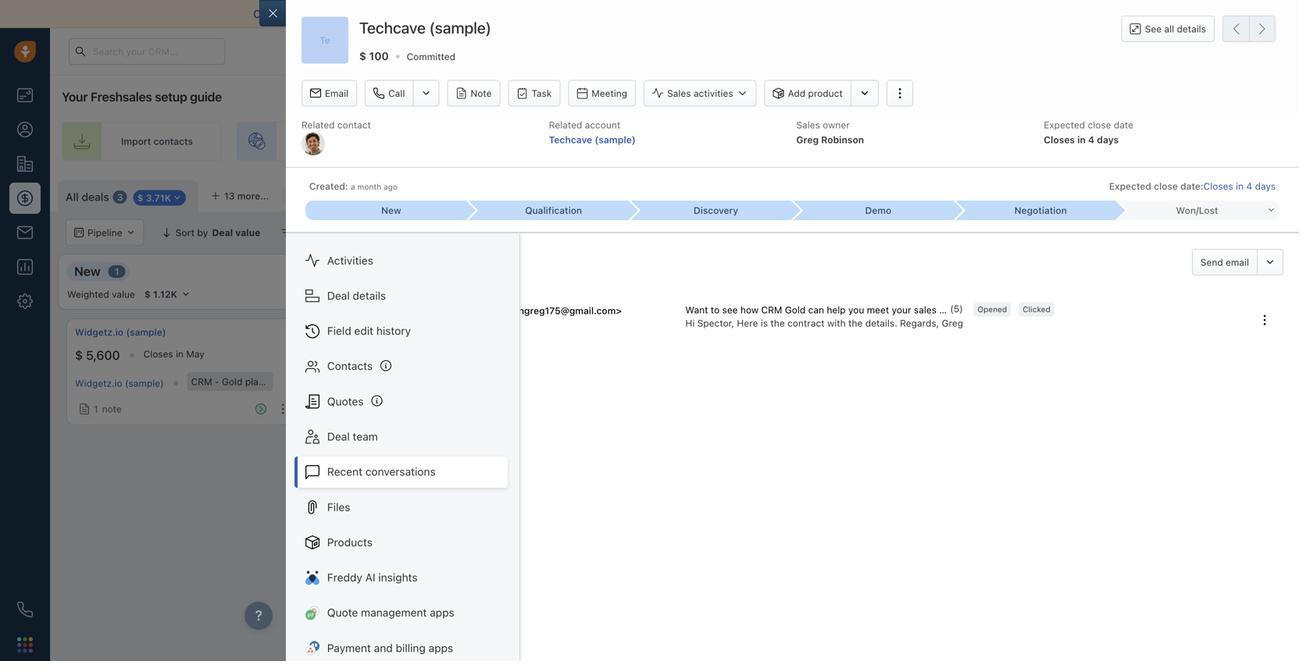 Task type: vqa. For each thing, say whether or not it's contained in the screenshot.
Click to the middle
no



Task type: describe. For each thing, give the bounding box(es) containing it.
2 the from the left
[[848, 318, 863, 329]]

way
[[565, 7, 586, 20]]

your
[[62, 89, 88, 104]]

1 horizontal spatial of
[[616, 7, 626, 20]]

100 inside the techcave (sample) dialog
[[369, 49, 389, 62]]

deal for deal team
[[327, 430, 350, 443]]

see all details
[[1145, 23, 1206, 34]]

4 for expected close date: closes in 4 days
[[1246, 181, 1252, 192]]

0 vertical spatial sales
[[1149, 136, 1172, 147]]

1 widgetz.io (sample) from the top
[[75, 327, 166, 338]]

sales for sales owner greg robinson
[[796, 120, 820, 131]]

1 vertical spatial apps
[[429, 642, 453, 655]]

0 vertical spatial email
[[629, 7, 656, 20]]

robinson inside sales owner greg robinson
[[821, 134, 864, 145]]

your right the invite
[[525, 136, 545, 147]]

closes up "lost"
[[1204, 181, 1233, 192]]

meet
[[867, 305, 889, 316]]

is
[[761, 318, 768, 329]]

invite
[[498, 136, 523, 147]]

see
[[1145, 23, 1162, 34]]

can
[[808, 305, 824, 316]]

see all details button
[[1122, 16, 1215, 42]]

import deals group
[[1103, 180, 1215, 207]]

month
[[357, 182, 381, 191]]

1 vertical spatial recent conversations
[[327, 466, 436, 479]]

connect
[[253, 7, 297, 20]]

days for expected close date closes in 4 days
[[1097, 134, 1119, 145]]

deliverability
[[426, 7, 491, 20]]

want to see how crm gold can help you meet your sales goals?
[[685, 305, 968, 316]]

bring
[[296, 136, 320, 147]]

send email
[[1201, 257, 1249, 268]]

0 horizontal spatial greg
[[410, 305, 432, 316]]

2 widgetz.io (sample) from the top
[[75, 378, 164, 389]]

gold inside want to see how crm gold can help you meet your sales goals? link
[[785, 305, 806, 316]]

more...
[[237, 191, 269, 202]]

phone element
[[9, 594, 41, 626]]

in inside the expected close date closes in 4 days
[[1077, 134, 1086, 145]]

0 vertical spatial conversations
[[405, 248, 494, 265]]

your inside button
[[892, 305, 911, 316]]

want to see how crm gold can help you meet your sales goals? link
[[685, 303, 968, 317]]

ago
[[384, 182, 398, 191]]

call
[[388, 88, 405, 99]]

here
[[737, 318, 758, 329]]

details inside button
[[1177, 23, 1206, 34]]

bring in website leads link
[[237, 122, 423, 161]]

0 horizontal spatial qualification
[[327, 264, 402, 279]]

setup
[[155, 89, 187, 104]]

demo
[[865, 205, 891, 216]]

expected for expected close date:
[[1109, 181, 1151, 192]]

help
[[827, 305, 846, 316]]

o
[[297, 191, 304, 201]]

may
[[186, 349, 205, 360]]

contract
[[787, 318, 825, 329]]

add deal
[[1244, 188, 1283, 199]]

import for import deals
[[1124, 188, 1154, 199]]

set
[[1095, 136, 1110, 147]]

product
[[808, 88, 843, 99]]

freddy ai insights
[[327, 571, 418, 584]]

field
[[327, 325, 351, 338]]

mar
[[428, 349, 445, 360]]

filter
[[305, 227, 326, 238]]

⌘ o
[[286, 191, 304, 201]]

Search your CRM... text field
[[69, 38, 225, 65]]

2 vertical spatial greg
[[942, 318, 963, 329]]

0 vertical spatial apps
[[430, 607, 454, 620]]

contacts
[[327, 360, 373, 373]]

created:
[[309, 181, 348, 192]]

0 horizontal spatial -
[[215, 377, 219, 387]]

import for import contacts
[[121, 136, 151, 147]]

1 vertical spatial $ 100
[[329, 348, 361, 363]]

1 vertical spatial robinson
[[434, 305, 476, 316]]

te
[[320, 35, 330, 46]]

expected for expected close date
[[1044, 120, 1085, 131]]

sync
[[589, 7, 613, 20]]

0 horizontal spatial new
[[74, 264, 101, 279]]

quotas
[[1090, 227, 1122, 238]]

plan
[[245, 377, 264, 387]]

quotes
[[327, 395, 364, 408]]

acme
[[329, 327, 354, 338]]

add deal button
[[1223, 180, 1291, 207]]

all
[[1164, 23, 1174, 34]]

deal for deal details
[[327, 289, 350, 302]]

created: a month ago
[[309, 181, 398, 192]]

techcave (sample) dialog
[[259, 0, 1299, 662]]

in left add deal
[[1236, 181, 1244, 192]]

close for date
[[1088, 120, 1111, 131]]

enable
[[516, 7, 551, 20]]

1 note for 5,600
[[94, 404, 122, 415]]

activities
[[694, 88, 733, 99]]

and for payment and billing apps
[[374, 642, 393, 655]]

applied
[[329, 227, 362, 238]]

to inside want to see how crm gold can help you meet your sales goals? link
[[711, 305, 720, 316]]

a
[[351, 182, 355, 191]]

Search field
[[1215, 220, 1293, 246]]

date
[[1114, 120, 1133, 131]]

activities
[[327, 254, 373, 267]]

email button
[[301, 80, 357, 107]]

goals?
[[939, 305, 968, 316]]

all for deal
[[399, 227, 411, 238]]

1 widgetz.io (sample) link from the top
[[75, 326, 166, 339]]

up
[[1112, 136, 1124, 147]]

greg inside sales owner greg robinson
[[796, 134, 819, 145]]

hi spector, here is the contract with the details. regards, greg
[[685, 318, 963, 329]]

0 vertical spatial recent
[[356, 248, 401, 265]]

$ 100 inside the techcave (sample) dialog
[[359, 49, 389, 62]]

1 vertical spatial 100
[[340, 348, 361, 363]]

(5)
[[950, 304, 963, 315]]

deal team
[[327, 430, 378, 443]]

note
[[471, 88, 492, 99]]

$ inside the techcave (sample) dialog
[[359, 49, 366, 62]]

won
[[1176, 205, 1196, 216]]

invite your team
[[498, 136, 570, 147]]

1 horizontal spatial and
[[494, 7, 514, 20]]

<robinsongreg175@gmail.com>
[[479, 305, 622, 316]]

deal for all
[[414, 227, 433, 238]]

1 vertical spatial details
[[353, 289, 386, 302]]

phone image
[[17, 602, 33, 618]]

acme inc (sample)
[[329, 327, 413, 338]]

expected close date closes in 4 days
[[1044, 120, 1133, 145]]

inc
[[357, 327, 370, 338]]

edit
[[354, 325, 373, 338]]

in for bring in website leads
[[322, 136, 330, 147]]

13
[[224, 191, 235, 202]]

of inside the techcave (sample) dialog
[[421, 362, 430, 373]]

crm - gold plan monthly (sample)
[[191, 377, 344, 387]]

regards,
[[900, 318, 939, 329]]

history
[[376, 325, 411, 338]]

demo link
[[792, 201, 955, 220]]

sales activities
[[667, 88, 733, 99]]

closes in mar
[[385, 349, 445, 360]]

deal for add
[[1264, 188, 1283, 199]]

2-
[[554, 7, 565, 20]]

$ for acme inc (sample)
[[329, 348, 337, 363]]

your up te
[[300, 7, 323, 20]]

committed
[[407, 51, 455, 62]]

related for related account techcave (sample)
[[549, 120, 582, 131]]

website
[[333, 136, 368, 147]]



Task type: locate. For each thing, give the bounding box(es) containing it.
note button
[[447, 80, 500, 107]]

add inside button
[[1244, 188, 1262, 199]]

1 note down the 5,600
[[94, 404, 122, 415]]

0 vertical spatial expected
[[1044, 120, 1085, 131]]

how
[[740, 305, 759, 316]]

email inside button
[[1226, 257, 1249, 268]]

all
[[66, 191, 79, 204], [399, 227, 411, 238]]

owner
[[823, 120, 850, 131]]

1 vertical spatial of
[[421, 362, 430, 373]]

qualification down invite your team
[[525, 205, 582, 216]]

0 horizontal spatial 1 note
[[94, 404, 122, 415]]

field edit history
[[327, 325, 411, 338]]

0 vertical spatial crm
[[761, 305, 782, 316]]

1 horizontal spatial gold
[[785, 305, 806, 316]]

acme inc (sample) link
[[329, 326, 413, 339]]

0 horizontal spatial days
[[1097, 134, 1119, 145]]

and for quotas and forecasting
[[1125, 227, 1142, 238]]

0 horizontal spatial all
[[66, 191, 79, 204]]

recent conversations down deal team
[[327, 466, 436, 479]]

0 horizontal spatial gold
[[222, 377, 243, 387]]

1 vertical spatial techcave
[[549, 134, 592, 145]]

0 horizontal spatial deals
[[82, 191, 109, 204]]

1 vertical spatial conversations
[[365, 466, 436, 479]]

1 vertical spatial deal
[[327, 430, 350, 443]]

1 horizontal spatial note
[[356, 401, 376, 412]]

techcave up committed at the top of page
[[359, 18, 426, 37]]

your
[[300, 7, 323, 20], [525, 136, 545, 147], [1126, 136, 1146, 147], [892, 305, 911, 316]]

related up techcave (sample) link
[[549, 120, 582, 131]]

1 horizontal spatial days
[[1255, 181, 1276, 192]]

related for related contact
[[301, 120, 335, 131]]

import left contacts
[[121, 136, 151, 147]]

won / lost
[[1176, 205, 1218, 216]]

4 for expected close date closes in 4 days
[[1088, 134, 1095, 145]]

1 vertical spatial deal
[[414, 227, 433, 238]]

deal
[[327, 289, 350, 302], [327, 430, 350, 443]]

2 deal from the top
[[327, 430, 350, 443]]

days for expected close date: closes in 4 days
[[1255, 181, 1276, 192]]

lost
[[1199, 205, 1218, 216]]

team
[[548, 136, 570, 147], [353, 430, 378, 443]]

add for add deal
[[1244, 188, 1262, 199]]

0 horizontal spatial related
[[301, 120, 335, 131]]

0 horizontal spatial to
[[368, 7, 379, 20]]

container_wx8msf4aqz5i3rn1 image for quotas and forecasting
[[1075, 227, 1086, 238]]

1 horizontal spatial 100
[[369, 49, 389, 62]]

container_wx8msf4aqz5i3rn1 image left filter
[[281, 227, 292, 238]]

related inside related account techcave (sample)
[[549, 120, 582, 131]]

add for add product
[[788, 88, 805, 99]]

closes inside the expected close date closes in 4 days
[[1044, 134, 1075, 145]]

1 horizontal spatial container_wx8msf4aqz5i3rn1 image
[[1075, 227, 1086, 238]]

widgetz.io (sample) down the 5,600
[[75, 378, 164, 389]]

in left may
[[176, 349, 184, 360]]

the down you
[[848, 318, 863, 329]]

close inside the expected close date closes in 4 days
[[1088, 120, 1111, 131]]

related up bring
[[301, 120, 335, 131]]

your right up on the top
[[1126, 136, 1146, 147]]

negotiation link
[[955, 201, 1117, 220]]

1 vertical spatial email
[[1226, 257, 1249, 268]]

add left the 'product' at the right of page
[[788, 88, 805, 99]]

conversations.
[[659, 7, 735, 20]]

1 widgetz.io from the top
[[75, 327, 123, 338]]

0 vertical spatial recent conversations
[[356, 248, 494, 265]]

all inside button
[[399, 227, 411, 238]]

deals up won
[[1156, 188, 1181, 199]]

guide
[[190, 89, 222, 104]]

robinson up mar
[[434, 305, 476, 316]]

0 vertical spatial import
[[121, 136, 151, 147]]

greg robinson <robinsongreg175@gmail.com>
[[410, 305, 622, 316]]

discovery
[[694, 205, 738, 216]]

email
[[629, 7, 656, 20], [1226, 257, 1249, 268]]

apps right billing
[[429, 642, 453, 655]]

in for closes in may
[[176, 349, 184, 360]]

0 vertical spatial widgetz.io (sample)
[[75, 327, 166, 338]]

deals inside import deals button
[[1156, 188, 1181, 199]]

1 note up deal team
[[348, 401, 376, 412]]

in
[[1077, 134, 1086, 145], [322, 136, 330, 147], [1236, 181, 1244, 192], [176, 349, 184, 360], [417, 349, 425, 360]]

in for closes in mar
[[417, 349, 425, 360]]

closes up 'showing 1 - 1 of 1' at the bottom left
[[385, 349, 415, 360]]

sales inside sales owner greg robinson
[[796, 120, 820, 131]]

0 vertical spatial team
[[548, 136, 570, 147]]

2 related from the left
[[549, 120, 582, 131]]

ai
[[365, 571, 375, 584]]

new down ago
[[381, 205, 401, 216]]

$ 100 down 'acme'
[[329, 348, 361, 363]]

conversations down the owners
[[405, 248, 494, 265]]

1 horizontal spatial expected
[[1109, 181, 1151, 192]]

0 vertical spatial of
[[616, 7, 626, 20]]

connect your mailbox link
[[253, 7, 368, 20]]

conversations down deal team
[[365, 466, 436, 479]]

team inside the techcave (sample) dialog
[[353, 430, 378, 443]]

connect your mailbox to improve deliverability and enable 2-way sync of email conversations.
[[253, 7, 735, 20]]

task button
[[508, 80, 560, 107]]

send
[[1201, 257, 1223, 268]]

1 horizontal spatial email
[[1226, 257, 1249, 268]]

import deals
[[1124, 188, 1181, 199]]

and right quotas
[[1125, 227, 1142, 238]]

1 horizontal spatial 1 note
[[348, 401, 376, 412]]

want
[[685, 305, 708, 316]]

1 vertical spatial widgetz.io
[[75, 378, 122, 389]]

email right sync
[[629, 7, 656, 20]]

0 horizontal spatial $
[[75, 348, 83, 363]]

0 vertical spatial sales
[[667, 88, 691, 99]]

all left 3
[[66, 191, 79, 204]]

apps right management
[[430, 607, 454, 620]]

and left enable
[[494, 7, 514, 20]]

0 horizontal spatial import
[[121, 136, 151, 147]]

container_wx8msf4aqz5i3rn1 image left quotas
[[1075, 227, 1086, 238]]

email
[[325, 88, 348, 99]]

account
[[585, 120, 620, 131]]

widgetz.io up $ 5,600
[[75, 327, 123, 338]]

widgetz.io (sample) link up the 5,600
[[75, 326, 166, 339]]

all deal owners button
[[372, 220, 478, 246]]

container_wx8msf4aqz5i3rn1 image for "1 filter applied" "button"
[[281, 227, 292, 238]]

deal up field on the left
[[327, 289, 350, 302]]

expected inside the expected close date closes in 4 days
[[1044, 120, 1085, 131]]

4
[[1088, 134, 1095, 145], [1246, 181, 1252, 192]]

4 up search 'field'
[[1246, 181, 1252, 192]]

1 horizontal spatial add
[[1244, 188, 1262, 199]]

greg down "add product" button
[[796, 134, 819, 145]]

recent up files
[[327, 466, 362, 479]]

close
[[1088, 120, 1111, 131], [1154, 181, 1178, 192]]

0 vertical spatial widgetz.io
[[75, 327, 123, 338]]

sales left activities
[[667, 88, 691, 99]]

techcave inside related account techcave (sample)
[[549, 134, 592, 145]]

1 horizontal spatial all
[[399, 227, 411, 238]]

1 vertical spatial widgetz.io (sample)
[[75, 378, 164, 389]]

of right sync
[[616, 7, 626, 20]]

import inside button
[[1124, 188, 1154, 199]]

0 horizontal spatial and
[[374, 642, 393, 655]]

1 horizontal spatial deals
[[1156, 188, 1181, 199]]

close for date:
[[1154, 181, 1178, 192]]

meeting
[[592, 88, 627, 99]]

1 vertical spatial team
[[353, 430, 378, 443]]

0 vertical spatial container_wx8msf4aqz5i3rn1 image
[[1075, 227, 1086, 238]]

all deals 3
[[66, 191, 123, 204]]

1 note
[[348, 401, 376, 412], [94, 404, 122, 415]]

0 vertical spatial deal
[[327, 289, 350, 302]]

deal inside button
[[1264, 188, 1283, 199]]

0 horizontal spatial techcave
[[359, 18, 426, 37]]

0 horizontal spatial note
[[102, 404, 122, 415]]

related contact
[[301, 120, 371, 131]]

1 vertical spatial expected
[[1109, 181, 1151, 192]]

sales up regards,
[[914, 305, 937, 316]]

0 vertical spatial to
[[368, 7, 379, 20]]

closes left set
[[1044, 134, 1075, 145]]

$ 5,600
[[75, 348, 120, 363]]

sales left pipeline
[[1149, 136, 1172, 147]]

deals for all
[[82, 191, 109, 204]]

and left billing
[[374, 642, 393, 655]]

1 vertical spatial sales
[[796, 120, 820, 131]]

13 more... button
[[202, 185, 278, 207]]

1 horizontal spatial qualification
[[525, 205, 582, 216]]

note for $ 100
[[356, 401, 376, 412]]

all deal owners
[[399, 227, 468, 238]]

1 horizontal spatial team
[[548, 136, 570, 147]]

container_wx8msf4aqz5i3rn1 image down new link
[[382, 227, 393, 238]]

in right bring
[[322, 136, 330, 147]]

sales left owner
[[796, 120, 820, 131]]

import deals button
[[1103, 180, 1188, 207]]

4 left set
[[1088, 134, 1095, 145]]

0 horizontal spatial crm
[[191, 377, 212, 387]]

$ down mailbox
[[359, 49, 366, 62]]

import up quotas and forecasting
[[1124, 188, 1154, 199]]

0 horizontal spatial team
[[353, 430, 378, 443]]

0 horizontal spatial the
[[771, 318, 785, 329]]

1 horizontal spatial -
[[407, 362, 412, 373]]

widgetz.io (sample) link down the 5,600
[[75, 378, 164, 389]]

2 horizontal spatial and
[[1125, 227, 1142, 238]]

spector,
[[697, 318, 734, 329]]

to right mailbox
[[368, 7, 379, 20]]

deal left the owners
[[414, 227, 433, 238]]

contacts
[[154, 136, 193, 147]]

close left date:
[[1154, 181, 1178, 192]]

your up regards,
[[892, 305, 911, 316]]

crm inside button
[[761, 305, 782, 316]]

1 filter applied button
[[271, 220, 372, 246]]

0 vertical spatial qualification
[[525, 205, 582, 216]]

add inside button
[[788, 88, 805, 99]]

add product
[[788, 88, 843, 99]]

container_wx8msf4aqz5i3rn1 image for 1
[[333, 401, 344, 412]]

1 the from the left
[[771, 318, 785, 329]]

0 horizontal spatial of
[[421, 362, 430, 373]]

container_wx8msf4aqz5i3rn1 image down $ 5,600
[[79, 404, 90, 415]]

container_wx8msf4aqz5i3rn1 image inside all deal owners button
[[382, 227, 393, 238]]

opened
[[977, 305, 1007, 314]]

deal down quotes
[[327, 430, 350, 443]]

100 up call button
[[369, 49, 389, 62]]

1 vertical spatial -
[[215, 377, 219, 387]]

1 inside "button"
[[298, 227, 302, 238]]

sales inside button
[[914, 305, 937, 316]]

close image
[[1276, 10, 1283, 18]]

1 vertical spatial recent
[[327, 466, 362, 479]]

email right "send"
[[1226, 257, 1249, 268]]

1 vertical spatial gold
[[222, 377, 243, 387]]

0 horizontal spatial sales
[[914, 305, 937, 316]]

container_wx8msf4aqz5i3rn1 image inside "1 filter applied" "button"
[[281, 227, 292, 238]]

1 vertical spatial 4
[[1246, 181, 1252, 192]]

qualification up deal details
[[327, 264, 402, 279]]

1 horizontal spatial robinson
[[821, 134, 864, 145]]

new
[[381, 205, 401, 216], [74, 264, 101, 279]]

0 horizontal spatial container_wx8msf4aqz5i3rn1 image
[[79, 404, 90, 415]]

0 vertical spatial gold
[[785, 305, 806, 316]]

closes
[[1044, 134, 1075, 145], [1204, 181, 1233, 192], [143, 349, 173, 360], [385, 349, 415, 360]]

add up search 'field'
[[1244, 188, 1262, 199]]

0 horizontal spatial robinson
[[434, 305, 476, 316]]

0 horizontal spatial container_wx8msf4aqz5i3rn1 image
[[333, 401, 344, 412]]

100 down 'acme'
[[340, 348, 361, 363]]

expected
[[1044, 120, 1085, 131], [1109, 181, 1151, 192]]

- down closes in mar
[[407, 362, 412, 373]]

1 note for 100
[[348, 401, 376, 412]]

0 vertical spatial new
[[381, 205, 401, 216]]

import contacts link
[[62, 122, 221, 161]]

in left mar
[[417, 349, 425, 360]]

conversations
[[405, 248, 494, 265], [365, 466, 436, 479]]

expected down 'set up your sales pipeline' link
[[1109, 181, 1151, 192]]

of down mar
[[421, 362, 430, 373]]

import inside 'link'
[[121, 136, 151, 147]]

all deals link
[[66, 190, 109, 205]]

days up search 'field'
[[1255, 181, 1276, 192]]

recent down applied
[[356, 248, 401, 265]]

0 horizontal spatial deal
[[414, 227, 433, 238]]

expected left date
[[1044, 120, 1085, 131]]

widgetz.io (sample) link
[[75, 326, 166, 339], [75, 378, 164, 389]]

note for $ 5,600
[[102, 404, 122, 415]]

$
[[359, 49, 366, 62], [75, 348, 83, 363], [329, 348, 337, 363]]

deals left 3
[[82, 191, 109, 204]]

note up deal team
[[356, 401, 376, 412]]

container_wx8msf4aqz5i3rn1 image
[[1075, 227, 1086, 238], [333, 401, 344, 412]]

$ for widgetz.io (sample)
[[75, 348, 83, 363]]

0 vertical spatial add
[[788, 88, 805, 99]]

deals for import
[[1156, 188, 1181, 199]]

in left set
[[1077, 134, 1086, 145]]

closes in 4 days link
[[1204, 180, 1276, 193]]

crm down may
[[191, 377, 212, 387]]

$ 100 up call button
[[359, 49, 389, 62]]

techcave down account
[[549, 134, 592, 145]]

you
[[848, 305, 864, 316]]

gold up contract
[[785, 305, 806, 316]]

leads
[[371, 136, 395, 147]]

- inside the techcave (sample) dialog
[[407, 362, 412, 373]]

to up spector,
[[711, 305, 720, 316]]

deal up search 'field'
[[1264, 188, 1283, 199]]

want to see how crm gold can help you meet your sales goals? button
[[685, 303, 968, 317]]

details up field edit history
[[353, 289, 386, 302]]

task
[[532, 88, 552, 99]]

container_wx8msf4aqz5i3rn1 image inside quotas and forecasting link
[[1075, 227, 1086, 238]]

robinson down owner
[[821, 134, 864, 145]]

0 vertical spatial deal
[[1264, 188, 1283, 199]]

1 vertical spatial to
[[711, 305, 720, 316]]

0 vertical spatial close
[[1088, 120, 1111, 131]]

days inside the expected close date closes in 4 days
[[1097, 134, 1119, 145]]

import contacts
[[121, 136, 193, 147]]

4 inside the expected close date closes in 4 days
[[1088, 134, 1095, 145]]

sales for sales activities
[[667, 88, 691, 99]]

container_wx8msf4aqz5i3rn1 image up deal team
[[333, 401, 344, 412]]

greg down goals?
[[942, 318, 963, 329]]

new inside the techcave (sample) dialog
[[381, 205, 401, 216]]

note down the 5,600
[[102, 404, 122, 415]]

of
[[616, 7, 626, 20], [421, 362, 430, 373]]

files
[[327, 501, 350, 514]]

send email button
[[1192, 249, 1257, 276]]

gold left plan
[[222, 377, 243, 387]]

2 horizontal spatial $
[[359, 49, 366, 62]]

greg up history
[[410, 305, 432, 316]]

2 widgetz.io from the top
[[75, 378, 122, 389]]

0 horizontal spatial 100
[[340, 348, 361, 363]]

0 vertical spatial and
[[494, 7, 514, 20]]

1 vertical spatial all
[[399, 227, 411, 238]]

$ down 'acme'
[[329, 348, 337, 363]]

1 related from the left
[[301, 120, 335, 131]]

sales activities button
[[644, 80, 764, 107], [644, 80, 757, 107]]

owners
[[435, 227, 468, 238]]

insights
[[378, 571, 418, 584]]

1 vertical spatial new
[[74, 264, 101, 279]]

0 horizontal spatial details
[[353, 289, 386, 302]]

1 horizontal spatial 4
[[1246, 181, 1252, 192]]

2 widgetz.io (sample) link from the top
[[75, 378, 164, 389]]

details right all
[[1177, 23, 1206, 34]]

and inside the techcave (sample) dialog
[[374, 642, 393, 655]]

1 horizontal spatial sales
[[1149, 136, 1172, 147]]

showing
[[360, 362, 398, 373]]

products
[[327, 536, 373, 549]]

1 horizontal spatial $
[[329, 348, 337, 363]]

deal details
[[327, 289, 386, 302]]

freshworks switcher image
[[17, 638, 33, 653]]

1 vertical spatial qualification
[[327, 264, 402, 279]]

0 vertical spatial details
[[1177, 23, 1206, 34]]

⌘
[[286, 191, 294, 201]]

0 vertical spatial days
[[1097, 134, 1119, 145]]

/
[[1196, 205, 1199, 216]]

close up set
[[1088, 120, 1111, 131]]

the right is
[[771, 318, 785, 329]]

-
[[407, 362, 412, 373], [215, 377, 219, 387]]

add product button
[[764, 80, 851, 107]]

sales owner greg robinson
[[796, 120, 864, 145]]

0 horizontal spatial close
[[1088, 120, 1111, 131]]

hi
[[685, 318, 695, 329]]

deal inside button
[[414, 227, 433, 238]]

qualification inside the techcave (sample) dialog
[[525, 205, 582, 216]]

import
[[121, 136, 151, 147], [1124, 188, 1154, 199]]

0 horizontal spatial 4
[[1088, 134, 1095, 145]]

crm up is
[[761, 305, 782, 316]]

pipeline
[[1175, 136, 1210, 147]]

container_wx8msf4aqz5i3rn1 image for all deal owners button
[[382, 227, 393, 238]]

negotiation
[[1014, 205, 1067, 216]]

2 vertical spatial and
[[374, 642, 393, 655]]

deals
[[1156, 188, 1181, 199], [82, 191, 109, 204]]

new down the all deals link
[[74, 264, 101, 279]]

widgetz.io (sample)
[[75, 327, 166, 338], [75, 378, 164, 389]]

quotas and forecasting link
[[1075, 220, 1213, 246]]

widgetz.io down $ 5,600
[[75, 378, 122, 389]]

1 vertical spatial crm
[[191, 377, 212, 387]]

1 deal from the top
[[327, 289, 350, 302]]

gold
[[785, 305, 806, 316], [222, 377, 243, 387]]

payment
[[327, 642, 371, 655]]

1 vertical spatial greg
[[410, 305, 432, 316]]

0 vertical spatial 4
[[1088, 134, 1095, 145]]

techcave
[[359, 18, 426, 37], [549, 134, 592, 145]]

all for deals
[[66, 191, 79, 204]]

0 vertical spatial 100
[[369, 49, 389, 62]]

invite your team link
[[439, 122, 599, 161]]

closes left may
[[143, 349, 173, 360]]

widgetz.io (sample) up the 5,600
[[75, 327, 166, 338]]

$ left the 5,600
[[75, 348, 83, 363]]

in inside bring in website leads link
[[322, 136, 330, 147]]

qualification link
[[468, 201, 630, 220]]

recent conversations down all deal owners button
[[356, 248, 494, 265]]

(sample) inside related account techcave (sample)
[[595, 134, 636, 145]]

days down date
[[1097, 134, 1119, 145]]

1 horizontal spatial deal
[[1264, 188, 1283, 199]]

container_wx8msf4aqz5i3rn1 image
[[281, 227, 292, 238], [382, 227, 393, 238], [79, 404, 90, 415]]

1 horizontal spatial to
[[711, 305, 720, 316]]

- left plan
[[215, 377, 219, 387]]

closes in may
[[143, 349, 205, 360]]

all down new link
[[399, 227, 411, 238]]



